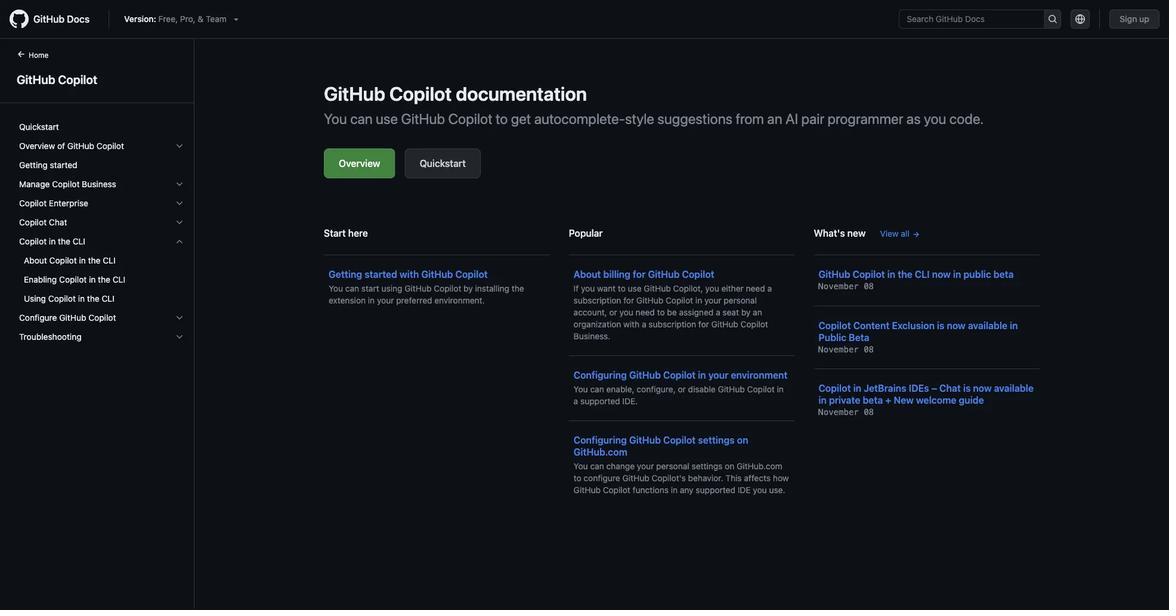 Task type: vqa. For each thing, say whether or not it's contained in the screenshot.
files
no



Task type: locate. For each thing, give the bounding box(es) containing it.
november up content
[[819, 282, 859, 291]]

1 configuring from the top
[[574, 370, 627, 381]]

0 vertical spatial sc 9kayk9 0 image
[[175, 141, 184, 151]]

0 vertical spatial november 08 element
[[819, 282, 874, 291]]

cli up about copilot in the cli
[[73, 237, 85, 246]]

getting inside "getting started with github copilot you can start using github copilot by installing the extension in your preferred environment."
[[329, 269, 362, 280]]

or up organization
[[609, 308, 617, 317]]

the down copilot in the cli dropdown button
[[88, 256, 101, 266]]

or
[[609, 308, 617, 317], [678, 385, 686, 394]]

sc 9kayk9 0 image for enterprise
[[175, 199, 184, 208]]

version: free, pro, & team
[[124, 14, 227, 24]]

0 vertical spatial started
[[50, 160, 77, 170]]

an left ai
[[767, 110, 783, 127]]

started inside "getting started with github copilot you can start using github copilot by installing the extension in your preferred environment."
[[365, 269, 397, 280]]

3 sc 9kayk9 0 image from the top
[[175, 313, 184, 323]]

0 horizontal spatial quickstart
[[19, 122, 59, 132]]

can up overview link
[[350, 110, 373, 127]]

getting up 'extension' on the left of page
[[329, 269, 362, 280]]

08 down jetbrains
[[864, 408, 874, 417]]

with up using
[[400, 269, 419, 280]]

1 vertical spatial configuring
[[574, 435, 627, 446]]

0 vertical spatial quickstart link
[[14, 118, 189, 137]]

on
[[737, 435, 749, 446], [725, 462, 735, 471]]

installing
[[475, 284, 510, 294]]

seat
[[723, 308, 739, 317]]

cli down the "view all" link at the right top of the page
[[915, 269, 930, 280]]

2 configuring from the top
[[574, 435, 627, 446]]

1 vertical spatial on
[[725, 462, 735, 471]]

1 horizontal spatial is
[[963, 383, 971, 394]]

cli down enabling copilot in the cli link
[[102, 294, 114, 304]]

1 horizontal spatial an
[[767, 110, 783, 127]]

cli
[[73, 237, 85, 246], [103, 256, 115, 266], [915, 269, 930, 280], [113, 275, 125, 285], [102, 294, 114, 304]]

content
[[854, 320, 890, 331]]

1 vertical spatial about
[[574, 269, 601, 280]]

0 vertical spatial use
[[376, 110, 398, 127]]

2 sc 9kayk9 0 image from the top
[[175, 180, 184, 189]]

copilot enterprise button
[[14, 194, 189, 213]]

the inside dropdown button
[[58, 237, 70, 246]]

home
[[29, 51, 49, 59]]

about up if
[[574, 269, 601, 280]]

1 horizontal spatial beta
[[994, 269, 1014, 280]]

1 copilot in the cli element from the top
[[10, 232, 194, 308]]

chat right –
[[940, 383, 961, 394]]

supported down enable,
[[581, 396, 620, 406]]

0 vertical spatial for
[[633, 269, 646, 280]]

configuring inside configuring github copilot in your environment you can enable, configure, or disable github copilot in a supported ide.
[[574, 370, 627, 381]]

github.com up change
[[574, 447, 628, 458]]

0 horizontal spatial overview
[[19, 141, 55, 151]]

to inside github copilot documentation you can use github copilot to get autocomplete-style suggestions from an ai pair programmer as you code.
[[496, 110, 508, 127]]

personal up copilot's
[[656, 462, 690, 471]]

0 vertical spatial an
[[767, 110, 783, 127]]

0 vertical spatial need
[[746, 284, 765, 294]]

github copilot element
[[0, 48, 195, 609]]

1 vertical spatial beta
[[863, 395, 883, 406]]

0 horizontal spatial supported
[[581, 396, 620, 406]]

copilot inside 'dropdown button'
[[97, 141, 124, 151]]

new
[[848, 228, 866, 239]]

need
[[746, 284, 765, 294], [636, 308, 655, 317]]

to left be
[[657, 308, 665, 317]]

can left enable,
[[590, 385, 604, 394]]

about inside github copilot element
[[24, 256, 47, 266]]

if
[[574, 284, 579, 294]]

supported inside configuring github copilot in your environment you can enable, configure, or disable github copilot in a supported ide.
[[581, 396, 620, 406]]

1 horizontal spatial started
[[365, 269, 397, 280]]

ides
[[909, 383, 929, 394]]

in inside configuring github copilot settings on github.com you can change your personal settings on github.com to configure github copilot's behavior. this affects how github copilot functions in any supported ide you use.
[[671, 485, 678, 495]]

you left enable,
[[574, 385, 588, 394]]

now up guide
[[973, 383, 992, 394]]

08 down beta on the right bottom
[[864, 345, 874, 354]]

2 sc 9kayk9 0 image from the top
[[175, 218, 184, 227]]

0 horizontal spatial beta
[[863, 395, 883, 406]]

1 vertical spatial available
[[994, 383, 1034, 394]]

0 vertical spatial on
[[737, 435, 749, 446]]

getting started
[[19, 160, 77, 170]]

1 vertical spatial settings
[[692, 462, 723, 471]]

1 vertical spatial for
[[624, 296, 634, 305]]

github inside 'dropdown button'
[[67, 141, 94, 151]]

chat down the copilot enterprise
[[49, 217, 67, 227]]

0 vertical spatial subscription
[[574, 296, 621, 305]]

3 november from the top
[[819, 408, 859, 417]]

november 08 element for content
[[819, 345, 874, 354]]

about up "enabling"
[[24, 256, 47, 266]]

november inside github copilot in the cli now in public beta november 08
[[819, 282, 859, 291]]

cli down copilot in the cli dropdown button
[[103, 256, 115, 266]]

0 horizontal spatial with
[[400, 269, 419, 280]]

started inside github copilot element
[[50, 160, 77, 170]]

or inside about billing for github copilot if you want to use github copilot, you either need a subscription for github copilot in your personal account, or you need to be assigned a seat by an organization  with a subscription for github copilot business.
[[609, 308, 617, 317]]

about for copilot
[[24, 256, 47, 266]]

getting started with github copilot you can start using github copilot by installing the extension in your preferred environment.
[[329, 269, 524, 305]]

08
[[864, 282, 874, 291], [864, 345, 874, 354], [864, 408, 874, 417]]

in inside copilot content exclusion is now available in public beta november 08
[[1010, 320, 1018, 331]]

1 vertical spatial github.com
[[737, 462, 783, 471]]

0 vertical spatial github.com
[[574, 447, 628, 458]]

beta inside github copilot in the cli now in public beta november 08
[[994, 269, 1014, 280]]

sc 9kayk9 0 image inside the copilot chat dropdown button
[[175, 218, 184, 227]]

0 vertical spatial november
[[819, 282, 859, 291]]

1 08 from the top
[[864, 282, 874, 291]]

4 sc 9kayk9 0 image from the top
[[175, 332, 184, 342]]

1 sc 9kayk9 0 image from the top
[[175, 141, 184, 151]]

november 08 element for copilot
[[819, 282, 874, 291]]

november inside copilot content exclusion is now available in public beta november 08
[[819, 345, 859, 354]]

your inside configuring github copilot settings on github.com you can change your personal settings on github.com to configure github copilot's behavior. this affects how github copilot functions in any supported ide you use.
[[637, 462, 654, 471]]

copilot
[[58, 72, 97, 86], [389, 82, 452, 105], [448, 110, 493, 127], [97, 141, 124, 151], [52, 179, 80, 189], [19, 198, 47, 208], [19, 217, 47, 227], [19, 237, 47, 246], [49, 256, 77, 266], [456, 269, 488, 280], [682, 269, 715, 280], [853, 269, 885, 280], [59, 275, 87, 285], [434, 284, 461, 294], [48, 294, 76, 304], [666, 296, 693, 305], [88, 313, 116, 323], [741, 320, 768, 329], [819, 320, 851, 331], [663, 370, 696, 381], [819, 383, 851, 394], [747, 385, 775, 394], [663, 435, 696, 446], [603, 485, 631, 495]]

you up overview link
[[324, 110, 347, 127]]

configuring github copilot in your environment you can enable, configure, or disable github copilot in a supported ide.
[[574, 370, 788, 406]]

the for enabling
[[98, 275, 110, 285]]

the up about copilot in the cli
[[58, 237, 70, 246]]

about copilot in the cli link
[[14, 251, 189, 270]]

getting for getting started
[[19, 160, 48, 170]]

1 horizontal spatial quickstart
[[420, 158, 466, 169]]

1 vertical spatial use
[[628, 284, 642, 294]]

sc 9kayk9 0 image for chat
[[175, 218, 184, 227]]

sc 9kayk9 0 image inside "copilot enterprise" dropdown button
[[175, 199, 184, 208]]

now inside copilot in jetbrains ides – chat is now available in private beta + new welcome guide november 08
[[973, 383, 992, 394]]

in inside "getting started with github copilot you can start using github copilot by installing the extension in your preferred environment."
[[368, 296, 375, 305]]

0 horizontal spatial or
[[609, 308, 617, 317]]

08 inside copilot content exclusion is now available in public beta november 08
[[864, 345, 874, 354]]

start
[[324, 228, 346, 239]]

sign up link
[[1110, 10, 1160, 29]]

view all
[[880, 229, 910, 239]]

your up disable
[[709, 370, 729, 381]]

using copilot in the cli link
[[14, 289, 189, 308]]

1 horizontal spatial with
[[624, 320, 640, 329]]

08 up content
[[864, 282, 874, 291]]

getting inside github copilot element
[[19, 160, 48, 170]]

configuring inside configuring github copilot settings on github.com you can change your personal settings on github.com to configure github copilot's behavior. this affects how github copilot functions in any supported ide you use.
[[574, 435, 627, 446]]

1 vertical spatial subscription
[[649, 320, 696, 329]]

1 vertical spatial 08
[[864, 345, 874, 354]]

2 08 from the top
[[864, 345, 874, 354]]

need left be
[[636, 308, 655, 317]]

you left either
[[705, 284, 719, 294]]

enabling copilot in the cli link
[[14, 270, 189, 289]]

november 08 element down beta on the right bottom
[[819, 345, 874, 354]]

with inside "getting started with github copilot you can start using github copilot by installing the extension in your preferred environment."
[[400, 269, 419, 280]]

1 vertical spatial supported
[[696, 485, 736, 495]]

1 horizontal spatial or
[[678, 385, 686, 394]]

here
[[348, 228, 368, 239]]

documentation
[[456, 82, 587, 105]]

about inside about billing for github copilot if you want to use github copilot, you either need a subscription for github copilot in your personal account, or you need to be assigned a seat by an organization  with a subscription for github copilot business.
[[574, 269, 601, 280]]

settings
[[698, 435, 735, 446], [692, 462, 723, 471]]

available inside copilot in jetbrains ides – chat is now available in private beta + new welcome guide november 08
[[994, 383, 1034, 394]]

1 horizontal spatial personal
[[724, 296, 757, 305]]

to left configure
[[574, 473, 582, 483]]

0 vertical spatial quickstart
[[19, 122, 59, 132]]

3 sc 9kayk9 0 image from the top
[[175, 237, 184, 246]]

0 horizontal spatial need
[[636, 308, 655, 317]]

0 vertical spatial getting
[[19, 160, 48, 170]]

1 horizontal spatial about
[[574, 269, 601, 280]]

manage
[[19, 179, 50, 189]]

you right as
[[924, 110, 947, 127]]

copilot inside "link"
[[58, 72, 97, 86]]

the for github
[[898, 269, 913, 280]]

november down public
[[819, 345, 859, 354]]

beta left + on the bottom right
[[863, 395, 883, 406]]

beta
[[994, 269, 1014, 280], [863, 395, 883, 406]]

to
[[496, 110, 508, 127], [618, 284, 626, 294], [657, 308, 665, 317], [574, 473, 582, 483]]

0 vertical spatial or
[[609, 308, 617, 317]]

new
[[894, 395, 914, 406]]

0 horizontal spatial by
[[464, 284, 473, 294]]

configuring up change
[[574, 435, 627, 446]]

1 horizontal spatial overview
[[339, 158, 380, 169]]

you inside "getting started with github copilot you can start using github copilot by installing the extension in your preferred environment."
[[329, 284, 343, 294]]

november
[[819, 282, 859, 291], [819, 345, 859, 354], [819, 408, 859, 417]]

ide.
[[623, 396, 638, 406]]

your up functions
[[637, 462, 654, 471]]

started
[[50, 160, 77, 170], [365, 269, 397, 280]]

quickstart inside github copilot element
[[19, 122, 59, 132]]

github inside "link"
[[17, 72, 55, 86]]

0 vertical spatial beta
[[994, 269, 1014, 280]]

november 08 element down private
[[819, 408, 874, 417]]

for down assigned
[[699, 320, 709, 329]]

cli for using
[[102, 294, 114, 304]]

the
[[58, 237, 70, 246], [88, 256, 101, 266], [898, 269, 913, 280], [98, 275, 110, 285], [512, 284, 524, 294], [87, 294, 100, 304]]

1 vertical spatial started
[[365, 269, 397, 280]]

1 vertical spatial by
[[741, 308, 751, 317]]

a
[[768, 284, 772, 294], [716, 308, 721, 317], [642, 320, 647, 329], [574, 396, 578, 406]]

you inside configuring github copilot in your environment you can enable, configure, or disable github copilot in a supported ide.
[[574, 385, 588, 394]]

preferred
[[396, 296, 432, 305]]

november down private
[[819, 408, 859, 417]]

sc 9kayk9 0 image inside overview of github copilot 'dropdown button'
[[175, 141, 184, 151]]

configure
[[19, 313, 57, 323]]

1 vertical spatial is
[[963, 383, 971, 394]]

0 horizontal spatial started
[[50, 160, 77, 170]]

0 horizontal spatial subscription
[[574, 296, 621, 305]]

troubleshooting
[[19, 332, 82, 342]]

github.com up affects
[[737, 462, 783, 471]]

0 vertical spatial configuring
[[574, 370, 627, 381]]

is up guide
[[963, 383, 971, 394]]

beta inside copilot in jetbrains ides – chat is now available in private beta + new welcome guide november 08
[[863, 395, 883, 406]]

copilot in the cli element containing copilot in the cli
[[10, 232, 194, 308]]

1 vertical spatial now
[[947, 320, 966, 331]]

subscription down be
[[649, 320, 696, 329]]

you up configure
[[574, 462, 588, 471]]

configuring
[[574, 370, 627, 381], [574, 435, 627, 446]]

start
[[361, 284, 379, 294]]

for down billing
[[624, 296, 634, 305]]

chat
[[49, 217, 67, 227], [940, 383, 961, 394]]

personal down either
[[724, 296, 757, 305]]

supported
[[581, 396, 620, 406], [696, 485, 736, 495]]

with right organization
[[624, 320, 640, 329]]

2 vertical spatial november 08 element
[[819, 408, 874, 417]]

docs
[[67, 13, 90, 25]]

1 vertical spatial overview
[[339, 158, 380, 169]]

assigned
[[679, 308, 714, 317]]

november for copilot
[[819, 345, 859, 354]]

an inside github copilot documentation you can use github copilot to get autocomplete-style suggestions from an ai pair programmer as you code.
[[767, 110, 783, 127]]

0 horizontal spatial chat
[[49, 217, 67, 227]]

chat inside copilot in jetbrains ides – chat is now available in private beta + new welcome guide november 08
[[940, 383, 961, 394]]

getting started link
[[14, 156, 189, 175]]

0 vertical spatial available
[[968, 320, 1008, 331]]

1 vertical spatial an
[[753, 308, 762, 317]]

sc 9kayk9 0 image inside "configure github copilot" dropdown button
[[175, 313, 184, 323]]

1 vertical spatial with
[[624, 320, 640, 329]]

your inside configuring github copilot in your environment you can enable, configure, or disable github copilot in a supported ide.
[[709, 370, 729, 381]]

supported down behavior.
[[696, 485, 736, 495]]

copilot inside copilot in jetbrains ides – chat is now available in private beta + new welcome guide november 08
[[819, 383, 851, 394]]

either
[[722, 284, 744, 294]]

the right "installing"
[[512, 284, 524, 294]]

2 vertical spatial november
[[819, 408, 859, 417]]

is
[[937, 320, 945, 331], [963, 383, 971, 394]]

3 november 08 element from the top
[[819, 408, 874, 417]]

0 vertical spatial is
[[937, 320, 945, 331]]

sc 9kayk9 0 image inside manage copilot business dropdown button
[[175, 180, 184, 189]]

you
[[324, 110, 347, 127], [329, 284, 343, 294], [574, 385, 588, 394], [574, 462, 588, 471]]

sc 9kayk9 0 image inside copilot in the cli dropdown button
[[175, 237, 184, 246]]

can inside github copilot documentation you can use github copilot to get autocomplete-style suggestions from an ai pair programmer as you code.
[[350, 110, 373, 127]]

2 vertical spatial sc 9kayk9 0 image
[[175, 313, 184, 323]]

0 vertical spatial overview
[[19, 141, 55, 151]]

1 vertical spatial sc 9kayk9 0 image
[[175, 180, 184, 189]]

0 horizontal spatial personal
[[656, 462, 690, 471]]

1 vertical spatial quickstart link
[[405, 149, 481, 178]]

1 horizontal spatial supported
[[696, 485, 736, 495]]

getting
[[19, 160, 48, 170], [329, 269, 362, 280]]

you up 'extension' on the left of page
[[329, 284, 343, 294]]

1 horizontal spatial getting
[[329, 269, 362, 280]]

behavior.
[[688, 473, 723, 483]]

1 horizontal spatial use
[[628, 284, 642, 294]]

now
[[932, 269, 951, 280], [947, 320, 966, 331], [973, 383, 992, 394]]

copilot inside github copilot in the cli now in public beta november 08
[[853, 269, 885, 280]]

0 horizontal spatial on
[[725, 462, 735, 471]]

2 november from the top
[[819, 345, 859, 354]]

a left ide.
[[574, 396, 578, 406]]

can
[[350, 110, 373, 127], [345, 284, 359, 294], [590, 385, 604, 394], [590, 462, 604, 471]]

0 vertical spatial about
[[24, 256, 47, 266]]

overview inside 'dropdown button'
[[19, 141, 55, 151]]

can up 'extension' on the left of page
[[345, 284, 359, 294]]

1 vertical spatial personal
[[656, 462, 690, 471]]

started for getting started with github copilot you can start using github copilot by installing the extension in your preferred environment.
[[365, 269, 397, 280]]

can up configure
[[590, 462, 604, 471]]

1 november from the top
[[819, 282, 859, 291]]

in
[[49, 237, 56, 246], [79, 256, 86, 266], [888, 269, 896, 280], [953, 269, 961, 280], [89, 275, 96, 285], [78, 294, 85, 304], [368, 296, 375, 305], [696, 296, 702, 305], [1010, 320, 1018, 331], [698, 370, 706, 381], [854, 383, 862, 394], [777, 385, 784, 394], [819, 395, 827, 406], [671, 485, 678, 495]]

0 vertical spatial by
[[464, 284, 473, 294]]

the for using
[[87, 294, 100, 304]]

available inside copilot content exclusion is now available in public beta november 08
[[968, 320, 1008, 331]]

welcome
[[916, 395, 957, 406]]

2 copilot in the cli element from the top
[[10, 251, 194, 308]]

0 vertical spatial settings
[[698, 435, 735, 446]]

configuring for configuring github copilot in your environment
[[574, 370, 627, 381]]

to left get
[[496, 110, 508, 127]]

your inside "getting started with github copilot you can start using github copilot by installing the extension in your preferred environment."
[[377, 296, 394, 305]]

quickstart
[[19, 122, 59, 132], [420, 158, 466, 169]]

pair
[[802, 110, 825, 127]]

select language: current language is english image
[[1076, 14, 1085, 24]]

by right seat on the right of the page
[[741, 308, 751, 317]]

november for github
[[819, 282, 859, 291]]

an right seat on the right of the page
[[753, 308, 762, 317]]

is right exclusion
[[937, 320, 945, 331]]

cli down about copilot in the cli link
[[113, 275, 125, 285]]

1 vertical spatial getting
[[329, 269, 362, 280]]

you inside configuring github copilot settings on github.com you can change your personal settings on github.com to configure github copilot's behavior. this affects how github copilot functions in any supported ide you use.
[[753, 485, 767, 495]]

started down the of
[[50, 160, 77, 170]]

functions
[[633, 485, 669, 495]]

can inside configuring github copilot settings on github.com you can change your personal settings on github.com to configure github copilot's behavior. this affects how github copilot functions in any supported ide you use.
[[590, 462, 604, 471]]

3 08 from the top
[[864, 408, 874, 417]]

08 inside github copilot in the cli now in public beta november 08
[[864, 282, 874, 291]]

by
[[464, 284, 473, 294], [741, 308, 751, 317]]

beta right public
[[994, 269, 1014, 280]]

a right either
[[768, 284, 772, 294]]

about
[[24, 256, 47, 266], [574, 269, 601, 280]]

0 horizontal spatial about
[[24, 256, 47, 266]]

copilot,
[[673, 284, 703, 294]]

by inside about billing for github copilot if you want to use github copilot, you either need a subscription for github copilot in your personal account, or you need to be assigned a seat by an organization  with a subscription for github copilot business.
[[741, 308, 751, 317]]

0 horizontal spatial use
[[376, 110, 398, 127]]

overview of github copilot button
[[14, 137, 189, 156]]

started for getting started
[[50, 160, 77, 170]]

enable,
[[607, 385, 635, 394]]

the down all
[[898, 269, 913, 280]]

is inside copilot content exclusion is now available in public beta november 08
[[937, 320, 945, 331]]

november 08 element up content
[[819, 282, 874, 291]]

1 horizontal spatial by
[[741, 308, 751, 317]]

cli for about
[[103, 256, 115, 266]]

1 vertical spatial quickstart
[[420, 158, 466, 169]]

personal inside about billing for github copilot if you want to use github copilot, you either need a subscription for github copilot in your personal account, or you need to be assigned a seat by an organization  with a subscription for github copilot business.
[[724, 296, 757, 305]]

1 vertical spatial november 08 element
[[819, 345, 874, 354]]

configuring up enable,
[[574, 370, 627, 381]]

the inside github copilot in the cli now in public beta november 08
[[898, 269, 913, 280]]

for right billing
[[633, 269, 646, 280]]

sc 9kayk9 0 image for in
[[175, 237, 184, 246]]

2 vertical spatial 08
[[864, 408, 874, 417]]

by up environment.
[[464, 284, 473, 294]]

1 november 08 element from the top
[[819, 282, 874, 291]]

sc 9kayk9 0 image
[[175, 199, 184, 208], [175, 218, 184, 227], [175, 237, 184, 246], [175, 332, 184, 342]]

1 horizontal spatial need
[[746, 284, 765, 294]]

2 vertical spatial now
[[973, 383, 992, 394]]

or left disable
[[678, 385, 686, 394]]

now right exclusion
[[947, 320, 966, 331]]

with
[[400, 269, 419, 280], [624, 320, 640, 329]]

0 vertical spatial chat
[[49, 217, 67, 227]]

getting up manage
[[19, 160, 48, 170]]

november 08 element
[[819, 282, 874, 291], [819, 345, 874, 354], [819, 408, 874, 417]]

sign
[[1120, 14, 1138, 24]]

sc 9kayk9 0 image
[[175, 141, 184, 151], [175, 180, 184, 189], [175, 313, 184, 323]]

now inside github copilot in the cli now in public beta november 08
[[932, 269, 951, 280]]

1 horizontal spatial chat
[[940, 383, 961, 394]]

subscription up account,
[[574, 296, 621, 305]]

cli inside github copilot in the cli now in public beta november 08
[[915, 269, 930, 280]]

1 horizontal spatial subscription
[[649, 320, 696, 329]]

2 november 08 element from the top
[[819, 345, 874, 354]]

0 horizontal spatial getting
[[19, 160, 48, 170]]

started up start
[[365, 269, 397, 280]]

1 vertical spatial chat
[[940, 383, 961, 394]]

1 sc 9kayk9 0 image from the top
[[175, 199, 184, 208]]

what's new
[[814, 228, 866, 239]]

0 vertical spatial supported
[[581, 396, 620, 406]]

&
[[198, 14, 204, 24]]

change
[[607, 462, 635, 471]]

can inside configuring github copilot in your environment you can enable, configure, or disable github copilot in a supported ide.
[[590, 385, 604, 394]]

the down enabling copilot in the cli link
[[87, 294, 100, 304]]

need right either
[[746, 284, 765, 294]]

you down affects
[[753, 485, 767, 495]]

None search field
[[899, 10, 1062, 29]]

the down about copilot in the cli link
[[98, 275, 110, 285]]

your down using
[[377, 296, 394, 305]]

0 horizontal spatial is
[[937, 320, 945, 331]]

1 vertical spatial or
[[678, 385, 686, 394]]

your up assigned
[[705, 296, 722, 305]]

up
[[1140, 14, 1150, 24]]

0 vertical spatial personal
[[724, 296, 757, 305]]

use down billing
[[628, 284, 642, 294]]

now left public
[[932, 269, 951, 280]]

use up overview link
[[376, 110, 398, 127]]

pro,
[[180, 14, 195, 24]]

copilot's
[[652, 473, 686, 483]]

0 horizontal spatial github.com
[[574, 447, 628, 458]]

1 horizontal spatial on
[[737, 435, 749, 446]]

08 inside copilot in jetbrains ides – chat is now available in private beta + new welcome guide november 08
[[864, 408, 874, 417]]

0 vertical spatial now
[[932, 269, 951, 280]]

a left seat on the right of the page
[[716, 308, 721, 317]]

copilot in the cli element
[[10, 232, 194, 308], [10, 251, 194, 308]]

0 vertical spatial 08
[[864, 282, 874, 291]]

overview
[[19, 141, 55, 151], [339, 158, 380, 169]]



Task type: describe. For each thing, give the bounding box(es) containing it.
sc 9kayk9 0 image for manage copilot business
[[175, 180, 184, 189]]

+
[[886, 395, 892, 406]]

copilot chat button
[[14, 213, 189, 232]]

you inside configuring github copilot settings on github.com you can change your personal settings on github.com to configure github copilot's behavior. this affects how github copilot functions in any supported ide you use.
[[574, 462, 588, 471]]

enabling
[[24, 275, 57, 285]]

0 horizontal spatial quickstart link
[[14, 118, 189, 137]]

configure
[[584, 473, 620, 483]]

1 horizontal spatial github.com
[[737, 462, 783, 471]]

overview link
[[324, 149, 395, 178]]

is inside copilot in jetbrains ides – chat is now available in private beta + new welcome guide november 08
[[963, 383, 971, 394]]

–
[[932, 383, 937, 394]]

use.
[[769, 485, 786, 495]]

copilot inside dropdown button
[[19, 198, 47, 208]]

organization
[[574, 320, 621, 329]]

sc 9kayk9 0 image for configure github copilot
[[175, 313, 184, 323]]

ide
[[738, 485, 751, 495]]

now inside copilot content exclusion is now available in public beta november 08
[[947, 320, 966, 331]]

beta
[[849, 332, 870, 343]]

want
[[597, 284, 616, 294]]

you inside github copilot documentation you can use github copilot to get autocomplete-style suggestions from an ai pair programmer as you code.
[[924, 110, 947, 127]]

public
[[819, 332, 847, 343]]

free,
[[158, 14, 178, 24]]

the for about
[[88, 256, 101, 266]]

cli inside dropdown button
[[73, 237, 85, 246]]

configure,
[[637, 385, 676, 394]]

overview of github copilot
[[19, 141, 124, 151]]

triangle down image
[[231, 14, 241, 24]]

1 vertical spatial need
[[636, 308, 655, 317]]

with inside about billing for github copilot if you want to use github copilot, you either need a subscription for github copilot in your personal account, or you need to be assigned a seat by an organization  with a subscription for github copilot business.
[[624, 320, 640, 329]]

code.
[[950, 110, 984, 127]]

configuring github copilot settings on github.com you can change your personal settings on github.com to configure github copilot's behavior. this affects how github copilot functions in any supported ide you use.
[[574, 435, 789, 495]]

github copilot in the cli now in public beta november 08
[[819, 269, 1014, 291]]

about billing for github copilot if you want to use github copilot, you either need a subscription for github copilot in your personal account, or you need to be assigned a seat by an organization  with a subscription for github copilot business.
[[574, 269, 772, 341]]

cli for enabling
[[113, 275, 125, 285]]

be
[[667, 308, 677, 317]]

you inside github copilot documentation you can use github copilot to get autocomplete-style suggestions from an ai pair programmer as you code.
[[324, 110, 347, 127]]

programmer
[[828, 110, 904, 127]]

in inside dropdown button
[[49, 237, 56, 246]]

or inside configuring github copilot in your environment you can enable, configure, or disable github copilot in a supported ide.
[[678, 385, 686, 394]]

about for billing
[[574, 269, 601, 280]]

team
[[206, 14, 227, 24]]

sc 9kayk9 0 image inside troubleshooting dropdown button
[[175, 332, 184, 342]]

guide
[[959, 395, 984, 406]]

github copilot documentation you can use github copilot to get autocomplete-style suggestions from an ai pair programmer as you code.
[[324, 82, 984, 127]]

view
[[880, 229, 899, 239]]

billing
[[603, 269, 631, 280]]

about copilot in the cli
[[24, 256, 115, 266]]

jetbrains
[[864, 383, 907, 394]]

home link
[[12, 50, 68, 61]]

supported inside configuring github copilot settings on github.com you can change your personal settings on github.com to configure github copilot's behavior. this affects how github copilot functions in any supported ide you use.
[[696, 485, 736, 495]]

how
[[773, 473, 789, 483]]

sc 9kayk9 0 image for overview of github copilot
[[175, 141, 184, 151]]

copilot in the cli element containing about copilot in the cli
[[10, 251, 194, 308]]

environment.
[[435, 296, 485, 305]]

configure github copilot button
[[14, 308, 189, 328]]

github docs link
[[10, 10, 99, 29]]

chat inside dropdown button
[[49, 217, 67, 227]]

you up organization
[[620, 308, 634, 317]]

1 horizontal spatial quickstart link
[[405, 149, 481, 178]]

using copilot in the cli
[[24, 294, 114, 304]]

personal inside configuring github copilot settings on github.com you can change your personal settings on github.com to configure github copilot's behavior. this affects how github copilot functions in any supported ide you use.
[[656, 462, 690, 471]]

08 for content
[[864, 345, 874, 354]]

copilot enterprise
[[19, 198, 88, 208]]

in inside about billing for github copilot if you want to use github copilot, you either need a subscription for github copilot in your personal account, or you need to be assigned a seat by an organization  with a subscription for github copilot business.
[[696, 296, 702, 305]]

november inside copilot in jetbrains ides – chat is now available in private beta + new welcome guide november 08
[[819, 408, 859, 417]]

to inside configuring github copilot settings on github.com you can change your personal settings on github.com to configure github copilot's behavior. this affects how github copilot functions in any supported ide you use.
[[574, 473, 582, 483]]

november 08 element for in
[[819, 408, 874, 417]]

you right if
[[581, 284, 595, 294]]

enterprise
[[49, 198, 88, 208]]

the inside "getting started with github copilot you can start using github copilot by installing the extension in your preferred environment."
[[512, 284, 524, 294]]

getting for getting started with github copilot you can start using github copilot by installing the extension in your preferred environment.
[[329, 269, 362, 280]]

can inside "getting started with github copilot you can start using github copilot by installing the extension in your preferred environment."
[[345, 284, 359, 294]]

suggestions
[[658, 110, 733, 127]]

Search GitHub Docs search field
[[900, 10, 1044, 28]]

manage copilot business button
[[14, 175, 189, 194]]

environment
[[731, 370, 788, 381]]

ai
[[786, 110, 798, 127]]

a right organization
[[642, 320, 647, 329]]

github docs
[[33, 13, 90, 25]]

start here
[[324, 228, 368, 239]]

to down billing
[[618, 284, 626, 294]]

business
[[82, 179, 116, 189]]

github inside dropdown button
[[59, 313, 86, 323]]

use inside about billing for github copilot if you want to use github copilot, you either need a subscription for github copilot in your personal account, or you need to be assigned a seat by an organization  with a subscription for github copilot business.
[[628, 284, 642, 294]]

affects
[[744, 473, 771, 483]]

style
[[625, 110, 654, 127]]

search image
[[1048, 14, 1058, 24]]

enabling copilot in the cli
[[24, 275, 125, 285]]

2 vertical spatial for
[[699, 320, 709, 329]]

by inside "getting started with github copilot you can start using github copilot by installing the extension in your preferred environment."
[[464, 284, 473, 294]]

troubleshooting button
[[14, 328, 189, 347]]

an inside about billing for github copilot if you want to use github copilot, you either need a subscription for github copilot in your personal account, or you need to be assigned a seat by an organization  with a subscription for github copilot business.
[[753, 308, 762, 317]]

copilot in jetbrains ides – chat is now available in private beta + new welcome guide november 08
[[819, 383, 1034, 417]]

copilot inside copilot content exclusion is now available in public beta november 08
[[819, 320, 851, 331]]

manage copilot business
[[19, 179, 116, 189]]

configuring for configuring github copilot settings on github.com
[[574, 435, 627, 446]]

what's
[[814, 228, 845, 239]]

copilot chat
[[19, 217, 67, 227]]

cli for github
[[915, 269, 930, 280]]

copilot in the cli button
[[14, 232, 189, 251]]

overview for overview of github copilot
[[19, 141, 55, 151]]

use inside github copilot documentation you can use github copilot to get autocomplete-style suggestions from an ai pair programmer as you code.
[[376, 110, 398, 127]]

your inside about billing for github copilot if you want to use github copilot, you either need a subscription for github copilot in your personal account, or you need to be assigned a seat by an organization  with a subscription for github copilot business.
[[705, 296, 722, 305]]

08 for copilot
[[864, 282, 874, 291]]

private
[[829, 395, 861, 406]]

from
[[736, 110, 764, 127]]

all
[[901, 229, 910, 239]]

account,
[[574, 308, 607, 317]]

get
[[511, 110, 531, 127]]

public
[[964, 269, 991, 280]]

copilot in the cli
[[19, 237, 85, 246]]

any
[[680, 485, 694, 495]]

overview for overview
[[339, 158, 380, 169]]

of
[[57, 141, 65, 151]]

this
[[726, 473, 742, 483]]

exclusion
[[892, 320, 935, 331]]

a inside configuring github copilot in your environment you can enable, configure, or disable github copilot in a supported ide.
[[574, 396, 578, 406]]

using
[[24, 294, 46, 304]]

autocomplete-
[[534, 110, 625, 127]]

business.
[[574, 331, 611, 341]]

github inside github copilot in the cli now in public beta november 08
[[819, 269, 851, 280]]

github copilot
[[17, 72, 97, 86]]



